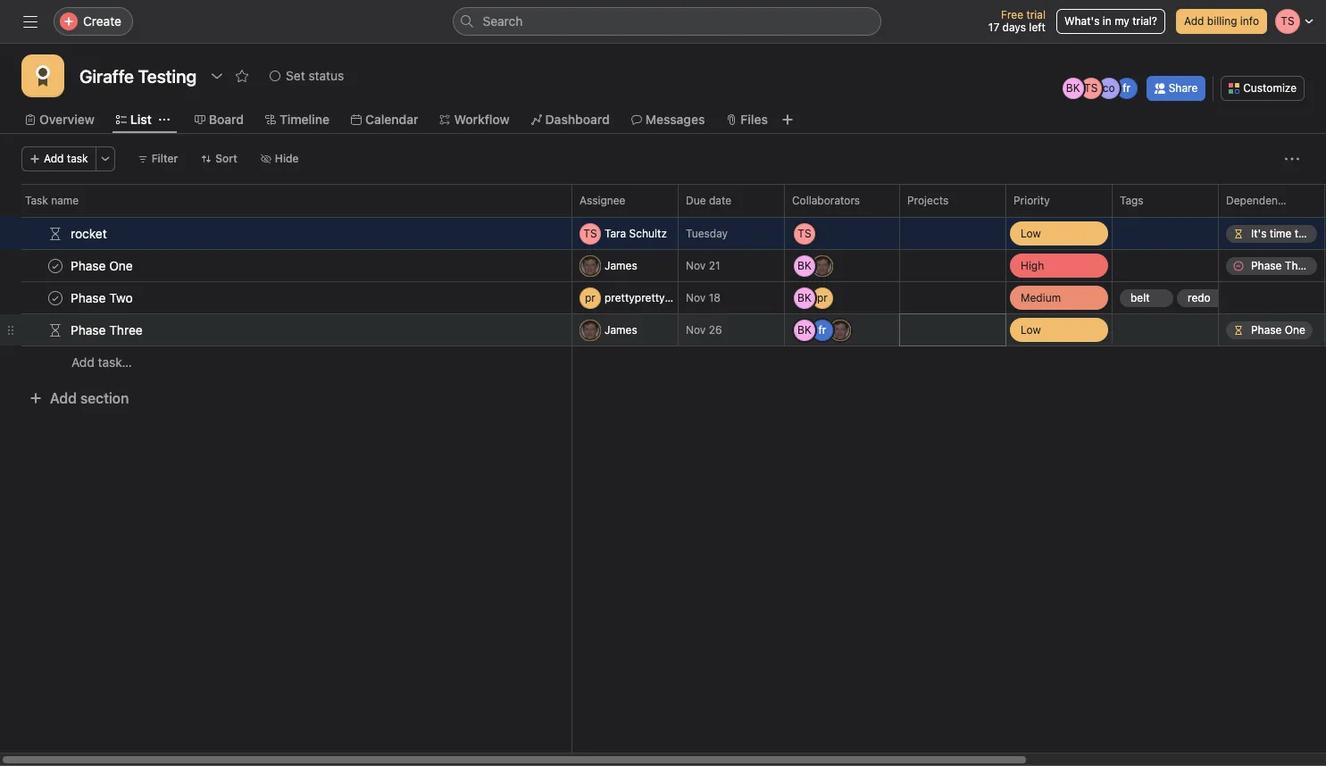 Task type: describe. For each thing, give the bounding box(es) containing it.
rocket text field
[[67, 225, 112, 243]]

left
[[1030, 21, 1046, 34]]

add for add task…
[[71, 355, 95, 370]]

messages link
[[632, 110, 705, 130]]

free trial 17 days left
[[989, 8, 1046, 34]]

nov 18
[[686, 291, 721, 305]]

share button
[[1147, 76, 1206, 101]]

dependencies image for ja
[[48, 323, 63, 337]]

search button
[[453, 7, 881, 36]]

nov for nov 18
[[686, 291, 706, 305]]

phase one cell
[[0, 249, 573, 282]]

overview link
[[25, 110, 95, 130]]

linked projects for phase one cell
[[900, 249, 1007, 282]]

list
[[130, 112, 152, 127]]

tags for phase one cell
[[1112, 249, 1220, 282]]

completed image
[[45, 255, 66, 277]]

create button
[[54, 7, 133, 36]]

name
[[51, 194, 79, 207]]

task
[[67, 152, 88, 165]]

more actions image
[[1286, 152, 1300, 166]]

overview
[[39, 112, 95, 127]]

effort level field for phase three cell
[[1325, 314, 1327, 347]]

add for add task
[[44, 152, 64, 165]]

high
[[1021, 259, 1045, 272]]

section
[[80, 390, 129, 407]]

add section
[[50, 390, 129, 407]]

Phase Three text field
[[67, 321, 148, 339]]

row containing ts
[[0, 216, 1327, 252]]

expand sidebar image
[[23, 14, 38, 29]]

files link
[[727, 110, 768, 130]]

nov for nov 26
[[686, 323, 706, 337]]

low for nov 26
[[1021, 323, 1042, 336]]

tab actions image
[[159, 114, 170, 125]]

messages
[[646, 112, 705, 127]]

collaborators
[[793, 194, 861, 207]]

sort button
[[193, 147, 246, 172]]

what's
[[1065, 14, 1100, 28]]

set status
[[286, 68, 344, 83]]

james for nov 21
[[605, 259, 638, 272]]

status
[[309, 68, 344, 83]]

timeline
[[280, 112, 330, 127]]

add tab image
[[781, 113, 795, 127]]

header untitled section tree grid
[[0, 216, 1327, 379]]

search list box
[[453, 7, 881, 36]]

trial?
[[1133, 14, 1158, 28]]

rocket cell
[[0, 217, 573, 250]]

add to starred image
[[235, 69, 249, 83]]

add for add billing info
[[1185, 14, 1205, 28]]

nov 26
[[686, 323, 722, 337]]

bk
[[1067, 81, 1081, 95]]

due
[[686, 194, 706, 207]]

add task…
[[71, 355, 132, 370]]

in
[[1103, 14, 1112, 28]]

due date
[[686, 194, 732, 207]]

filter button
[[129, 147, 186, 172]]

my
[[1115, 14, 1130, 28]]

dependencies image for ts
[[48, 227, 63, 241]]

projects
[[908, 194, 949, 207]]

share
[[1169, 81, 1198, 95]]

dependencies
[[1227, 194, 1299, 207]]

board
[[209, 112, 244, 127]]

schultz
[[630, 227, 667, 240]]

task
[[25, 194, 48, 207]]

Phase One text field
[[67, 257, 138, 275]]

medium
[[1021, 291, 1062, 304]]

timeline link
[[265, 110, 330, 130]]

task name
[[25, 194, 79, 207]]

nov 21
[[686, 259, 721, 273]]

low for tuesday
[[1021, 227, 1042, 240]]

ts inside header untitled section tree grid
[[584, 227, 597, 240]]

tuesday
[[686, 227, 728, 240]]

task…
[[98, 355, 132, 370]]

workflow
[[454, 112, 510, 127]]

21
[[709, 259, 721, 273]]

list link
[[116, 110, 152, 130]]

more actions image
[[100, 154, 110, 164]]

completed image
[[45, 287, 66, 309]]

assignee
[[580, 194, 626, 207]]

dashboard
[[546, 112, 610, 127]]



Task type: vqa. For each thing, say whether or not it's contained in the screenshot.
Close Image
no



Task type: locate. For each thing, give the bounding box(es) containing it.
add task… row
[[0, 346, 1327, 379]]

low button down medium popup button
[[1007, 315, 1112, 346]]

Phase Two text field
[[67, 289, 138, 307]]

high button
[[1007, 250, 1112, 281]]

0 vertical spatial nov
[[686, 259, 706, 273]]

dashboard link
[[531, 110, 610, 130]]

pr
[[585, 291, 596, 304]]

0 vertical spatial low
[[1021, 227, 1042, 240]]

workflow link
[[440, 110, 510, 130]]

add left section
[[50, 390, 77, 407]]

Completed checkbox
[[45, 255, 66, 277]]

1 vertical spatial ts
[[584, 227, 597, 240]]

low button up high dropdown button
[[1007, 218, 1112, 249]]

dependencies image
[[48, 227, 63, 241], [48, 323, 63, 337]]

1 ja from the top
[[585, 259, 596, 272]]

nov left 18 in the top right of the page
[[686, 291, 706, 305]]

low button for nov 26
[[1007, 315, 1112, 346]]

info
[[1241, 14, 1260, 28]]

0 horizontal spatial ts
[[584, 227, 597, 240]]

date
[[709, 194, 732, 207]]

add task button
[[21, 147, 96, 172]]

low inside row
[[1021, 227, 1042, 240]]

james down tara
[[605, 259, 638, 272]]

dependencies image inside phase three cell
[[48, 323, 63, 337]]

show options image
[[210, 69, 224, 83]]

0 vertical spatial dependencies image
[[48, 227, 63, 241]]

add section button
[[21, 382, 136, 415]]

board link
[[195, 110, 244, 130]]

james down pr button
[[605, 323, 638, 336]]

nov left 21
[[686, 259, 706, 273]]

tags
[[1120, 194, 1144, 207]]

james
[[605, 259, 638, 272], [605, 323, 638, 336]]

free
[[1002, 8, 1024, 21]]

ts
[[1085, 81, 1098, 95], [584, 227, 597, 240]]

add inside button
[[50, 390, 77, 407]]

add task
[[44, 152, 88, 165]]

1 vertical spatial low
[[1021, 323, 1042, 336]]

add billing info button
[[1177, 9, 1268, 34]]

tara schultz
[[605, 227, 667, 240]]

calendar link
[[351, 110, 419, 130]]

1 low button from the top
[[1007, 218, 1112, 249]]

ja for nov 21
[[585, 259, 596, 272]]

1 james from the top
[[605, 259, 638, 272]]

low button
[[1007, 218, 1112, 249], [1007, 315, 1112, 346]]

add for add section
[[50, 390, 77, 407]]

billing
[[1208, 14, 1238, 28]]

2 low from the top
[[1021, 323, 1042, 336]]

ts right bk
[[1085, 81, 1098, 95]]

ja down pr
[[585, 323, 596, 336]]

0 vertical spatial james
[[605, 259, 638, 272]]

1 dependencies image from the top
[[48, 227, 63, 241]]

search
[[483, 13, 523, 29]]

customize button
[[1222, 76, 1305, 101]]

add task… button
[[71, 353, 132, 373]]

hide button
[[253, 147, 307, 172]]

nov inside row
[[686, 291, 706, 305]]

ts left tara
[[584, 227, 597, 240]]

linked projects for phase two cell
[[900, 281, 1007, 315]]

ja up pr
[[585, 259, 596, 272]]

phase three cell
[[0, 314, 573, 347]]

create
[[83, 13, 121, 29]]

2 nov from the top
[[686, 291, 706, 305]]

ribbon image
[[32, 65, 54, 87]]

medium button
[[1007, 282, 1112, 314]]

fr
[[1123, 81, 1131, 95]]

trial
[[1027, 8, 1046, 21]]

add left task
[[44, 152, 64, 165]]

1 vertical spatial low button
[[1007, 315, 1112, 346]]

pr button
[[580, 287, 675, 309]]

days
[[1003, 21, 1027, 34]]

low up high
[[1021, 227, 1042, 240]]

co
[[1103, 81, 1116, 95]]

low button inside row
[[1007, 218, 1112, 249]]

dependencies image inside rocket cell
[[48, 227, 63, 241]]

phase two cell
[[0, 281, 573, 315]]

effort level field for phase two cell
[[1325, 281, 1327, 315]]

Completed checkbox
[[45, 287, 66, 309]]

calendar
[[365, 112, 419, 127]]

add inside 'button'
[[1185, 14, 1205, 28]]

low button for tuesday
[[1007, 218, 1112, 249]]

what's in my trial? button
[[1057, 9, 1166, 34]]

1 vertical spatial dependencies image
[[48, 323, 63, 337]]

add left billing
[[1185, 14, 1205, 28]]

2 low button from the top
[[1007, 315, 1112, 346]]

ja
[[585, 259, 596, 272], [585, 323, 596, 336]]

filter
[[152, 152, 178, 165]]

set
[[286, 68, 305, 83]]

james for nov 26
[[605, 323, 638, 336]]

row
[[0, 184, 1327, 217], [0, 216, 1327, 252], [21, 216, 1327, 218], [0, 248, 1327, 284], [0, 280, 1327, 316], [0, 312, 1327, 348]]

sort
[[216, 152, 238, 165]]

0 vertical spatial ja
[[585, 259, 596, 272]]

18
[[709, 291, 721, 305]]

hide
[[275, 152, 299, 165]]

1 vertical spatial ja
[[585, 323, 596, 336]]

priority
[[1014, 194, 1050, 207]]

row containing task name
[[0, 184, 1327, 217]]

row containing pr
[[0, 280, 1327, 316]]

nov for nov 21
[[686, 259, 706, 273]]

set status button
[[262, 63, 352, 88]]

add billing info
[[1185, 14, 1260, 28]]

1 vertical spatial nov
[[686, 291, 706, 305]]

26
[[709, 323, 722, 337]]

effort level field for rocket cell
[[1325, 217, 1327, 250]]

low down medium
[[1021, 323, 1042, 336]]

tara
[[605, 227, 627, 240]]

1 vertical spatial james
[[605, 323, 638, 336]]

0 vertical spatial ts
[[1085, 81, 1098, 95]]

2 dependencies image from the top
[[48, 323, 63, 337]]

dependencies image down completed option
[[48, 323, 63, 337]]

2 vertical spatial nov
[[686, 323, 706, 337]]

1 low from the top
[[1021, 227, 1042, 240]]

nov left 26 at right
[[686, 323, 706, 337]]

add
[[1185, 14, 1205, 28], [44, 152, 64, 165], [71, 355, 95, 370], [50, 390, 77, 407]]

low
[[1021, 227, 1042, 240], [1021, 323, 1042, 336]]

17
[[989, 21, 1000, 34]]

add left task… at the top left of page
[[71, 355, 95, 370]]

add inside row
[[71, 355, 95, 370]]

0 vertical spatial low button
[[1007, 218, 1112, 249]]

effort level field for phase one cell
[[1325, 249, 1327, 282]]

files
[[741, 112, 768, 127]]

2 ja from the top
[[585, 323, 596, 336]]

customize
[[1244, 81, 1297, 95]]

what's in my trial?
[[1065, 14, 1158, 28]]

None text field
[[75, 60, 201, 92]]

nov
[[686, 259, 706, 273], [686, 291, 706, 305], [686, 323, 706, 337]]

1 horizontal spatial ts
[[1085, 81, 1098, 95]]

ja for nov 26
[[585, 323, 596, 336]]

1 nov from the top
[[686, 259, 706, 273]]

2 james from the top
[[605, 323, 638, 336]]

dependencies image up completed checkbox
[[48, 227, 63, 241]]

3 nov from the top
[[686, 323, 706, 337]]



